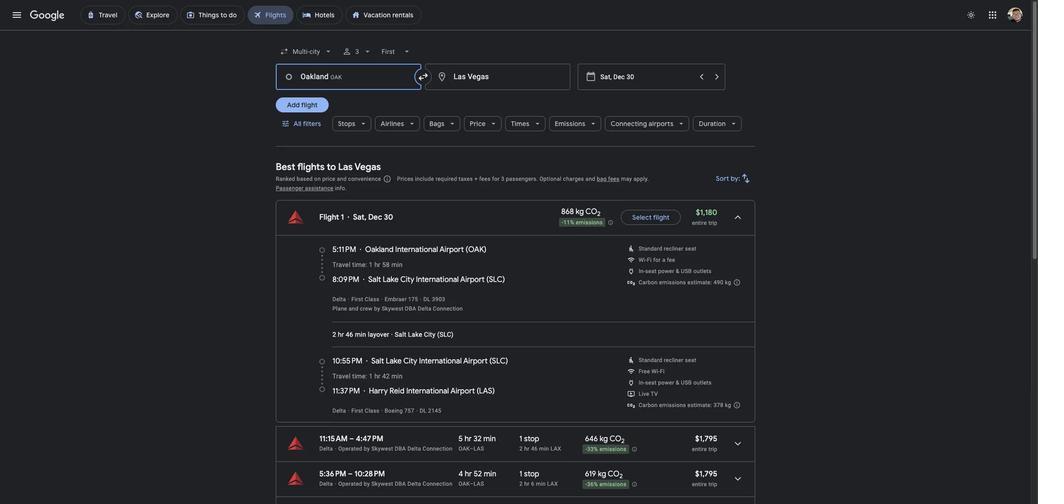 Task type: describe. For each thing, give the bounding box(es) containing it.
0 vertical spatial fi
[[647, 257, 652, 263]]

flight for add flight
[[301, 101, 318, 109]]

3 button
[[339, 40, 376, 63]]

city for 8:09 pm
[[400, 275, 414, 284]]

11%
[[564, 219, 575, 226]]

price
[[470, 119, 486, 128]]

5:36 pm
[[319, 469, 346, 479]]

international right oakland
[[396, 245, 438, 254]]

1180 US dollars text field
[[696, 208, 718, 217]]

bag
[[597, 176, 607, 182]]

$1,795 for 646
[[696, 434, 718, 444]]

– right '5:36 pm' text box
[[348, 469, 353, 479]]

by for 4:47 pm
[[364, 445, 370, 452]]

1 fees from the left
[[479, 176, 491, 182]]

175
[[408, 296, 418, 303]]

$1,795 entire trip for 646
[[692, 434, 718, 453]]

swap origin and destination. image
[[418, 71, 429, 82]]

first for 8:09 pm
[[352, 296, 363, 303]]

33%
[[587, 446, 598, 453]]

usb for wi-fi for a fee
[[681, 268, 692, 275]]

travel for 5:11 pm
[[333, 261, 351, 268]]

flight
[[319, 213, 339, 222]]

hr inside the 1 stop 2 hr 46 min lax
[[524, 445, 530, 452]]

2 inside the 868 kg co 2
[[598, 210, 601, 218]]

42
[[382, 372, 390, 380]]

reid
[[390, 386, 405, 396]]

seat down wi-fi for a fee
[[646, 268, 657, 275]]

3903
[[432, 296, 445, 303]]

490
[[714, 279, 724, 286]]

min inside the 5 hr 32 min oak – las
[[484, 434, 496, 444]]

co for 619
[[608, 469, 620, 479]]

filters
[[303, 119, 321, 128]]

skywest for 4:47 pm
[[372, 445, 393, 452]]

on
[[314, 176, 321, 182]]

Arrival time: 10:28 PM. text field
[[355, 469, 385, 479]]

kg right 490
[[725, 279, 732, 286]]

all filters
[[294, 119, 321, 128]]

0 vertical spatial connection
[[433, 305, 463, 312]]

1 left 58
[[369, 261, 373, 268]]

live tv
[[639, 391, 658, 397]]

646
[[585, 434, 598, 444]]

- for 646
[[586, 446, 587, 453]]

sat,
[[353, 213, 367, 222]]

- for 868
[[562, 219, 564, 226]]

0 vertical spatial 46
[[346, 331, 353, 338]]

select
[[633, 213, 652, 222]]

boeing
[[385, 408, 403, 414]]

required
[[436, 176, 457, 182]]

salt lake city ( slc )
[[395, 331, 454, 338]]

lax for 646
[[551, 445, 561, 452]]

international up the harry reid international airport ( las )
[[419, 356, 462, 366]]

entire for 646
[[692, 446, 707, 453]]

1795 US dollars text field
[[696, 469, 718, 479]]

las for 32
[[474, 445, 484, 452]]

outlets for wi-fi for a fee
[[694, 268, 712, 275]]

2 fees from the left
[[608, 176, 620, 182]]

11:37 pm
[[333, 386, 360, 396]]

connection for 4 hr 52 min
[[423, 481, 453, 487]]

52
[[474, 469, 482, 479]]

1 vertical spatial salt
[[395, 331, 407, 338]]

trip for 646
[[709, 446, 718, 453]]

outlets for free wi-fi
[[694, 379, 712, 386]]

stop for 5 hr 32 min
[[524, 434, 540, 444]]

2 down plane
[[333, 331, 336, 338]]

1 left 42
[[369, 372, 373, 380]]

carbon emissions estimate: 490 kilograms element
[[639, 279, 732, 286]]

10:55 pm
[[333, 356, 363, 366]]

international up dl 2145
[[406, 386, 449, 396]]

0 vertical spatial las
[[479, 386, 493, 396]]

-36% emissions
[[586, 481, 627, 488]]

2 inside 619 kg co 2
[[620, 472, 623, 480]]

378
[[714, 402, 724, 408]]

passenger assistance button
[[276, 185, 334, 192]]

1 right "flight"
[[341, 213, 344, 222]]

in- for wi-fi for a fee
[[639, 268, 646, 275]]

to
[[327, 161, 336, 173]]

recliner for wi-fi for a fee
[[664, 245, 684, 252]]

min left the layover
[[355, 331, 366, 338]]

2 hr 46 min layover
[[333, 331, 389, 338]]

total duration 4 hr 52 min. element
[[459, 469, 520, 480]]

may
[[621, 176, 632, 182]]

30
[[384, 213, 393, 222]]

times button
[[506, 112, 546, 135]]

plane and crew by skywest dba delta connection
[[333, 305, 463, 312]]

travel time: 1 hr 42 min
[[333, 372, 403, 380]]

salt lake city international airport ( slc ) for 10:55 pm
[[371, 356, 508, 366]]

carbon for carbon emissions estimate: 490 kg
[[639, 279, 658, 286]]

1 vertical spatial city
[[424, 331, 436, 338]]

airports
[[649, 119, 674, 128]]

hr inside 4 hr 52 min oak – las
[[465, 469, 472, 479]]

min right 58
[[392, 261, 403, 268]]

1 inside the 1 stop 2 hr 46 min lax
[[520, 434, 523, 444]]

2 inside the 646 kg co 2
[[622, 437, 625, 445]]

select flight
[[633, 213, 670, 222]]

slc for 8:09 pm
[[489, 275, 503, 284]]

times
[[511, 119, 530, 128]]

add
[[287, 101, 300, 109]]

class for salt lake city international airport ( slc )
[[365, 296, 380, 303]]

ranked
[[276, 176, 295, 182]]

estimate: for 490
[[688, 279, 712, 286]]

6
[[531, 481, 535, 487]]

convenience
[[348, 176, 381, 182]]

all
[[294, 119, 302, 128]]

0 horizontal spatial wi-
[[639, 257, 647, 263]]

hr left 42
[[375, 372, 381, 380]]

operated for 11:15 am
[[338, 445, 362, 452]]

dba for 4:47 pm
[[395, 445, 406, 452]]

868
[[562, 207, 574, 217]]

trip inside $1,180 entire trip
[[709, 220, 718, 226]]

ranked based on price and convenience
[[276, 176, 381, 182]]

$1,180 entire trip
[[692, 208, 718, 226]]

oak for 4 hr 52 min oak – las
[[459, 481, 470, 487]]

free wi-fi
[[639, 368, 665, 375]]

emissions for 619
[[600, 481, 627, 488]]

las for 52
[[474, 481, 484, 487]]

carbon emissions estimate: 378 kg
[[639, 402, 732, 408]]

& for wi-fi for a fee
[[676, 268, 680, 275]]

4 hr 52 min oak – las
[[459, 469, 497, 487]]

add flight
[[287, 101, 318, 109]]

sat, dec 30
[[353, 213, 393, 222]]

all filters button
[[276, 112, 329, 135]]

best flights to las vegas
[[276, 161, 381, 173]]

first class for salt lake city international airport
[[352, 296, 380, 303]]

hr down plane
[[338, 331, 344, 338]]

– left arrival time: 4:47 pm. text field on the bottom of page
[[350, 434, 354, 444]]

1 horizontal spatial and
[[349, 305, 359, 312]]

$1,795 for 619
[[696, 469, 718, 479]]

Departure time: 5:11 PM. text field
[[333, 245, 356, 254]]

trip for 619
[[709, 481, 718, 488]]

connection for 5 hr 32 min
[[423, 445, 453, 452]]

prices
[[397, 176, 414, 182]]

1 vertical spatial lake
[[408, 331, 422, 338]]

connecting airports
[[611, 119, 674, 128]]

Departure time: 5:36 PM. text field
[[319, 469, 346, 479]]

+
[[475, 176, 478, 182]]

airlines button
[[375, 112, 420, 135]]

5:36 pm – 10:28 pm
[[319, 469, 385, 479]]

stops button
[[332, 112, 372, 135]]

oak for 5 hr 32 min oak – las
[[459, 445, 470, 452]]

vegas
[[355, 161, 381, 173]]

58
[[382, 261, 390, 268]]

airlines
[[381, 119, 404, 128]]

layover (1 of 1) is a 2 hr 46 min layover at los angeles international airport in los angeles. element
[[520, 445, 581, 453]]

min inside 1 stop 2 hr 6 min lax
[[536, 481, 546, 487]]

loading results progress bar
[[0, 30, 1032, 32]]

1 inside 1 stop 2 hr 6 min lax
[[520, 469, 523, 479]]

skywest for 10:28 pm
[[372, 481, 393, 487]]

Departure text field
[[601, 64, 694, 89]]

hr left 58
[[375, 261, 381, 268]]

standard recliner seat for for
[[639, 245, 697, 252]]

flights
[[297, 161, 325, 173]]

passenger
[[276, 185, 304, 192]]

select flight button
[[621, 206, 681, 229]]

free
[[639, 368, 650, 375]]

plane
[[333, 305, 347, 312]]

lax for 619
[[547, 481, 558, 487]]

2145
[[428, 408, 442, 414]]

sort by:
[[716, 174, 741, 183]]

class for harry reid international airport ( las )
[[365, 408, 380, 414]]

standard for wi-
[[639, 357, 663, 364]]

connecting airports button
[[605, 112, 690, 135]]

boeing 757
[[385, 408, 414, 414]]

4
[[459, 469, 463, 479]]

estimate: for 378
[[688, 402, 712, 408]]

– inside 4 hr 52 min oak – las
[[470, 481, 474, 487]]

bags
[[430, 119, 445, 128]]

power for fi
[[658, 379, 675, 386]]

power for for
[[658, 268, 675, 275]]

change appearance image
[[960, 4, 983, 26]]

first for 11:37 pm
[[352, 408, 363, 414]]

emissions for 646
[[600, 446, 627, 453]]



Task type: locate. For each thing, give the bounding box(es) containing it.
usb up the "carbon emissions estimate: 378 kg"
[[681, 379, 692, 386]]

co
[[586, 207, 598, 217], [610, 434, 622, 444], [608, 469, 620, 479]]

0 vertical spatial &
[[676, 268, 680, 275]]

3 entire from the top
[[692, 481, 707, 488]]

entire inside $1,180 entire trip
[[692, 220, 707, 226]]

0 vertical spatial dl
[[424, 296, 431, 303]]

dba for 10:28 pm
[[395, 481, 406, 487]]

layover
[[368, 331, 389, 338]]

2 outlets from the top
[[694, 379, 712, 386]]

oak for oakland international airport ( oak )
[[468, 245, 484, 254]]

1 travel from the top
[[333, 261, 351, 268]]

$1,795 left flight details. leaves oakland international airport at 5:36 pm on saturday, december 30 and arrives at harry reid international airport at 10:28 pm on saturday, december 30. icon
[[696, 469, 718, 479]]

2 horizontal spatial  image
[[420, 296, 422, 303]]

kg right 378
[[725, 402, 732, 408]]

1
[[341, 213, 344, 222], [369, 261, 373, 268], [369, 372, 373, 380], [520, 434, 523, 444], [520, 469, 523, 479]]

standard up wi-fi for a fee
[[639, 245, 663, 252]]

flight details. leaves oakland international airport at 5:36 pm on saturday, december 30 and arrives at harry reid international airport at 10:28 pm on saturday, december 30. image
[[727, 468, 750, 490]]

learn more about ranking image
[[383, 175, 392, 183]]

by down 10:28 pm
[[364, 481, 370, 487]]

& for free wi-fi
[[676, 379, 680, 386]]

outlets up the carbon emissions estimate: 490 kilograms element
[[694, 268, 712, 275]]

connection down the 2145
[[423, 445, 453, 452]]

2 vertical spatial slc
[[492, 356, 506, 366]]

2 entire from the top
[[692, 446, 707, 453]]

by down 4:47 pm in the left bottom of the page
[[364, 445, 370, 452]]

- for 619
[[586, 481, 587, 488]]

and
[[337, 176, 347, 182], [586, 176, 596, 182], [349, 305, 359, 312]]

11:15 am
[[319, 434, 348, 444]]

city down salt lake city ( slc )
[[404, 356, 417, 366]]

1 vertical spatial  image
[[391, 331, 393, 338]]

0 vertical spatial salt
[[368, 275, 381, 284]]

0 vertical spatial first
[[352, 296, 363, 303]]

bags button
[[424, 112, 461, 135]]

embraer
[[385, 296, 407, 303]]

0 vertical spatial dba
[[405, 305, 416, 312]]

Arrival time: 8:09 PM. text field
[[333, 275, 360, 284]]

-33% emissions
[[586, 446, 627, 453]]

kg for 646
[[600, 434, 608, 444]]

1 vertical spatial stop
[[524, 469, 540, 479]]

1 vertical spatial co
[[610, 434, 622, 444]]

0 vertical spatial lake
[[383, 275, 399, 284]]

2 inside 1 stop 2 hr 6 min lax
[[520, 481, 523, 487]]

1 stop from the top
[[524, 434, 540, 444]]

1 vertical spatial 3
[[501, 176, 505, 182]]

1 vertical spatial $1,795
[[696, 469, 718, 479]]

in- for free wi-fi
[[639, 379, 646, 386]]

32
[[474, 434, 482, 444]]

co for 646
[[610, 434, 622, 444]]

in-seat power & usb outlets
[[639, 268, 712, 275], [639, 379, 712, 386]]

1 vertical spatial dl
[[420, 408, 427, 414]]

3 trip from the top
[[709, 481, 718, 488]]

in-seat power & usb outlets up tv
[[639, 379, 712, 386]]

kg inside the 646 kg co 2
[[600, 434, 608, 444]]

1 up layover (1 of 1) is a 2 hr 6 min layover at los angeles international airport in los angeles. element
[[520, 469, 523, 479]]

757
[[405, 408, 414, 414]]

first class for harry reid international airport
[[352, 408, 380, 414]]

by:
[[731, 174, 741, 183]]

2 standard recliner seat from the top
[[639, 357, 697, 364]]

0 vertical spatial $1,795 entire trip
[[692, 434, 718, 453]]

flight right add on the left of page
[[301, 101, 318, 109]]

seat up the carbon emissions estimate: 490 kilograms element
[[685, 245, 697, 252]]

0 vertical spatial travel
[[333, 261, 351, 268]]

0 vertical spatial 1 stop flight. element
[[520, 434, 540, 445]]

bag fees button
[[597, 176, 620, 182]]

flight 1
[[319, 213, 344, 222]]

seat down free wi-fi
[[646, 379, 657, 386]]

travel down 5:11 pm
[[333, 261, 351, 268]]

hr up 1 stop 2 hr 6 min lax
[[524, 445, 530, 452]]

0 vertical spatial recliner
[[664, 245, 684, 252]]

las inside 4 hr 52 min oak – las
[[474, 481, 484, 487]]

city for 10:55 pm
[[404, 356, 417, 366]]

0 vertical spatial power
[[658, 268, 675, 275]]

kg for 619
[[598, 469, 606, 479]]

co up -33% emissions
[[610, 434, 622, 444]]

fee
[[667, 257, 676, 263]]

operated
[[338, 445, 362, 452], [338, 481, 362, 487]]

46
[[346, 331, 353, 338], [531, 445, 538, 452]]

1 in- from the top
[[639, 268, 646, 275]]

lax inside the 1 stop 2 hr 46 min lax
[[551, 445, 561, 452]]

0 horizontal spatial 3
[[356, 48, 360, 55]]

price button
[[464, 112, 502, 135]]

1795 US dollars text field
[[696, 434, 718, 444]]

class up crew
[[365, 296, 380, 303]]

1 vertical spatial dba
[[395, 445, 406, 452]]

2 stop from the top
[[524, 469, 540, 479]]

power
[[658, 268, 675, 275], [658, 379, 675, 386]]

charges
[[563, 176, 584, 182]]

hr left the 6 at the right bottom
[[524, 481, 530, 487]]

5
[[459, 434, 463, 444]]

lax inside 1 stop 2 hr 6 min lax
[[547, 481, 558, 487]]

lake for 10:55 pm
[[386, 356, 402, 366]]

2 vertical spatial las
[[474, 481, 484, 487]]

duration button
[[693, 112, 742, 135]]

1 power from the top
[[658, 268, 675, 275]]

stop up layover (1 of 1) is a 2 hr 46 min layover at los angeles international airport in los angeles. 'element'
[[524, 434, 540, 444]]

carbon down wi-fi for a fee
[[639, 279, 658, 286]]

salt for 10:55 pm
[[371, 356, 384, 366]]

2 in- from the top
[[639, 379, 646, 386]]

standard for fi
[[639, 245, 663, 252]]

0 vertical spatial entire
[[692, 220, 707, 226]]

wi-fi for a fee
[[639, 257, 676, 263]]

flight for select flight
[[653, 213, 670, 222]]

stop for 4 hr 52 min
[[524, 469, 540, 479]]

1 vertical spatial estimate:
[[688, 402, 712, 408]]

1 usb from the top
[[681, 268, 692, 275]]

slc for 10:55 pm
[[492, 356, 506, 366]]

1 vertical spatial flight
[[653, 213, 670, 222]]

1 vertical spatial recliner
[[664, 357, 684, 364]]

live
[[639, 391, 650, 397]]

8:09 pm
[[333, 275, 360, 284]]

None text field
[[276, 64, 421, 90], [425, 64, 571, 90], [276, 64, 421, 90], [425, 64, 571, 90]]

2 carbon from the top
[[639, 402, 658, 408]]

usb up the carbon emissions estimate: 490 kilograms element
[[681, 268, 692, 275]]

operated down 5:36 pm – 10:28 pm
[[338, 481, 362, 487]]

usb for free wi-fi
[[681, 379, 692, 386]]

1 vertical spatial by
[[364, 445, 370, 452]]

2 recliner from the top
[[664, 357, 684, 364]]

emissions
[[576, 219, 603, 226], [659, 279, 686, 286], [659, 402, 686, 408], [600, 446, 627, 453], [600, 481, 627, 488]]

Departure time: 11:15 AM. text field
[[319, 434, 348, 444]]

stop up the 6 at the right bottom
[[524, 469, 540, 479]]

1 entire from the top
[[692, 220, 707, 226]]

1 in-seat power & usb outlets from the top
[[639, 268, 712, 275]]

 image
[[420, 296, 422, 303], [391, 331, 393, 338], [416, 408, 418, 414]]

min right the 6 at the right bottom
[[536, 481, 546, 487]]

1 vertical spatial -
[[586, 446, 587, 453]]

dl 3903
[[424, 296, 445, 303]]

0 horizontal spatial for
[[492, 176, 500, 182]]

$1,795 entire trip up 1795 us dollars text box on the bottom right of page
[[692, 434, 718, 453]]

2 vertical spatial city
[[404, 356, 417, 366]]

1 carbon from the top
[[639, 279, 658, 286]]

$1,795 left flight details. leaves oakland international airport at 11:15 am on saturday, december 30 and arrives at harry reid international airport at 4:47 pm on saturday, december 30. image
[[696, 434, 718, 444]]

taxes
[[459, 176, 473, 182]]

2 vertical spatial connection
[[423, 481, 453, 487]]

add flight button
[[276, 97, 329, 112]]

0 vertical spatial co
[[586, 207, 598, 217]]

0 vertical spatial stop
[[524, 434, 540, 444]]

leaves oakland international airport at 5:36 pm on saturday, december 30 and arrives at harry reid international airport at 10:28 pm on saturday, december 30. element
[[319, 469, 385, 479]]

0 vertical spatial skywest
[[382, 305, 404, 312]]

first down 11:37 pm
[[352, 408, 363, 414]]

1 vertical spatial first
[[352, 408, 363, 414]]

& up the "carbon emissions estimate: 378 kg"
[[676, 379, 680, 386]]

1 $1,795 entire trip from the top
[[692, 434, 718, 453]]

flight
[[301, 101, 318, 109], [653, 213, 670, 222]]

1 vertical spatial fi
[[660, 368, 665, 375]]

2 vertical spatial by
[[364, 481, 370, 487]]

estimate:
[[688, 279, 712, 286], [688, 402, 712, 408]]

3 inside prices include required taxes + fees for 3 passengers. optional charges and bag fees may apply. passenger assistance
[[501, 176, 505, 182]]

1 vertical spatial skywest
[[372, 445, 393, 452]]

time: for 11:37 pm
[[352, 372, 367, 380]]

$1,180
[[696, 208, 718, 217]]

)
[[484, 245, 487, 254], [503, 275, 505, 284], [451, 331, 454, 338], [506, 356, 508, 366], [493, 386, 495, 396]]

4:47 pm
[[356, 434, 383, 444]]

operated by skywest dba delta connection for 4:47 pm
[[338, 445, 453, 452]]

wi- left 'a'
[[639, 257, 647, 263]]

2 vertical spatial trip
[[709, 481, 718, 488]]

none search field containing add flight
[[276, 40, 756, 147]]

2 $1,795 entire trip from the top
[[692, 469, 718, 488]]

1 first class from the top
[[352, 296, 380, 303]]

apply.
[[634, 176, 649, 182]]

trip down $1,795 text box on the bottom right
[[709, 446, 718, 453]]

min inside 4 hr 52 min oak – las
[[484, 469, 497, 479]]

2 vertical spatial oak
[[459, 481, 470, 487]]

0 vertical spatial operated
[[338, 445, 362, 452]]

2 $1,795 from the top
[[696, 469, 718, 479]]

seat up carbon emissions estimate: 378 kilograms element
[[685, 357, 697, 364]]

prices include required taxes + fees for 3 passengers. optional charges and bag fees may apply. passenger assistance
[[276, 176, 649, 192]]

lake down plane and crew by skywest dba delta connection
[[408, 331, 422, 338]]

1 horizontal spatial wi-
[[652, 368, 660, 375]]

0 vertical spatial wi-
[[639, 257, 647, 263]]

for right +
[[492, 176, 500, 182]]

0 vertical spatial city
[[400, 275, 414, 284]]

in- up live
[[639, 379, 646, 386]]

0 vertical spatial flight
[[301, 101, 318, 109]]

entire down 1795 us dollars text box on the bottom right of page
[[692, 481, 707, 488]]

3 inside popup button
[[356, 48, 360, 55]]

2 left the 6 at the right bottom
[[520, 481, 523, 487]]

time: down 10:55 pm
[[352, 372, 367, 380]]

carbon down live tv
[[639, 402, 658, 408]]

1 stop flight. element for 5 hr 32 min
[[520, 434, 540, 445]]

1 stop 2 hr 6 min lax
[[520, 469, 558, 487]]

kg inside 619 kg co 2
[[598, 469, 606, 479]]

1 standard from the top
[[639, 245, 663, 252]]

power down free wi-fi
[[658, 379, 675, 386]]

stops
[[338, 119, 356, 128]]

 image right 175
[[420, 296, 422, 303]]

0 vertical spatial salt lake city international airport ( slc )
[[368, 275, 505, 284]]

flight right select
[[653, 213, 670, 222]]

0 vertical spatial first class
[[352, 296, 380, 303]]

2 up -36% emissions
[[620, 472, 623, 480]]

salt for 8:09 pm
[[368, 275, 381, 284]]

Departure time: 10:55 PM. text field
[[333, 356, 363, 366]]

dl for international
[[420, 408, 427, 414]]

entire for 619
[[692, 481, 707, 488]]

lake for 8:09 pm
[[383, 275, 399, 284]]

1 vertical spatial las
[[474, 445, 484, 452]]

1 operated from the top
[[338, 445, 362, 452]]

flight details. leaves oakland international airport at 11:15 am on saturday, december 30 and arrives at harry reid international airport at 4:47 pm on saturday, december 30. image
[[727, 432, 750, 455]]

1 stop flight. element
[[520, 434, 540, 445], [520, 469, 540, 480]]

0 horizontal spatial fi
[[647, 257, 652, 263]]

1 vertical spatial lax
[[547, 481, 558, 487]]

0 vertical spatial for
[[492, 176, 500, 182]]

las inside the 5 hr 32 min oak – las
[[474, 445, 484, 452]]

kg inside the 868 kg co 2
[[576, 207, 584, 217]]

2 class from the top
[[365, 408, 380, 414]]

and down las on the top left
[[337, 176, 347, 182]]

 image for international
[[420, 296, 422, 303]]

connecting
[[611, 119, 647, 128]]

for left 'a'
[[654, 257, 661, 263]]

1 1 stop flight. element from the top
[[520, 434, 540, 445]]

recliner
[[664, 245, 684, 252], [664, 357, 684, 364]]

 image right the layover
[[391, 331, 393, 338]]

2 in-seat power & usb outlets from the top
[[639, 379, 712, 386]]

total duration 5 hr 32 min. element
[[459, 434, 520, 445]]

2 time: from the top
[[352, 372, 367, 380]]

emissions
[[555, 119, 586, 128]]

- down "646"
[[586, 446, 587, 453]]

standard up free wi-fi
[[639, 357, 663, 364]]

min inside the 1 stop 2 hr 46 min lax
[[539, 445, 549, 452]]

1 & from the top
[[676, 268, 680, 275]]

time: up arrival time: 8:09 pm. text field
[[352, 261, 367, 268]]

Arrival time: 4:47 PM. text field
[[356, 434, 383, 444]]

1 vertical spatial entire
[[692, 446, 707, 453]]

skywest down embraer
[[382, 305, 404, 312]]

leaves oakland international airport at 11:15 am on saturday, december 30 and arrives at harry reid international airport at 4:47 pm on saturday, december 30. element
[[319, 434, 383, 444]]

kg up -11% emissions
[[576, 207, 584, 217]]

1 stop flight. element for 4 hr 52 min
[[520, 469, 540, 480]]

10:28 pm
[[355, 469, 385, 479]]

entire down $1,795 text box on the bottom right
[[692, 446, 707, 453]]

3
[[356, 48, 360, 55], [501, 176, 505, 182]]

0 vertical spatial outlets
[[694, 268, 712, 275]]

wi-
[[639, 257, 647, 263], [652, 368, 660, 375]]

2 up -11% emissions
[[598, 210, 601, 218]]

- down 868
[[562, 219, 564, 226]]

2 up -33% emissions
[[622, 437, 625, 445]]

fi right free
[[660, 368, 665, 375]]

868 kg co 2
[[562, 207, 601, 218]]

– down 32
[[470, 445, 474, 452]]

min up 1 stop 2 hr 6 min lax
[[539, 445, 549, 452]]

min right 42
[[392, 372, 403, 380]]

in- down wi-fi for a fee
[[639, 268, 646, 275]]

5:11 pm
[[333, 245, 356, 254]]

0 vertical spatial 3
[[356, 48, 360, 55]]

1 stop flight. element up 1 stop 2 hr 6 min lax
[[520, 434, 540, 445]]

dl for city
[[424, 296, 431, 303]]

0 vertical spatial carbon
[[639, 279, 658, 286]]

1 class from the top
[[365, 296, 380, 303]]

1 vertical spatial for
[[654, 257, 661, 263]]

salt lake city international airport ( slc ) down salt lake city ( slc )
[[371, 356, 508, 366]]

operated by skywest dba delta connection down 10:28 pm text box
[[338, 481, 453, 487]]

1 time: from the top
[[352, 261, 367, 268]]

1 vertical spatial oak
[[459, 445, 470, 452]]

hr inside 1 stop 2 hr 6 min lax
[[524, 481, 530, 487]]

2 horizontal spatial and
[[586, 176, 596, 182]]

in-seat power & usb outlets for wi-fi for a fee
[[639, 268, 712, 275]]

0 vertical spatial $1,795
[[696, 434, 718, 444]]

for inside prices include required taxes + fees for 3 passengers. optional charges and bag fees may apply. passenger assistance
[[492, 176, 500, 182]]

travel
[[333, 261, 351, 268], [333, 372, 351, 380]]

& up the carbon emissions estimate: 490 kg
[[676, 268, 680, 275]]

hr
[[375, 261, 381, 268], [338, 331, 344, 338], [375, 372, 381, 380], [465, 434, 472, 444], [524, 445, 530, 452], [465, 469, 472, 479], [524, 481, 530, 487]]

0 vertical spatial operated by skywest dba delta connection
[[338, 445, 453, 452]]

0 horizontal spatial  image
[[391, 331, 393, 338]]

0 vertical spatial  image
[[420, 296, 422, 303]]

salt lake city international airport ( slc ) up 3903
[[368, 275, 505, 284]]

oak inside the 5 hr 32 min oak – las
[[459, 445, 470, 452]]

layover (1 of 1) is a 2 hr 6 min layover at los angeles international airport in los angeles. element
[[520, 480, 581, 488]]

stop inside the 1 stop 2 hr 46 min lax
[[524, 434, 540, 444]]

carbon emissions estimate: 378 kilograms element
[[639, 402, 732, 408]]

$1,795 entire trip
[[692, 434, 718, 453], [692, 469, 718, 488]]

based
[[297, 176, 313, 182]]

dl left the 2145
[[420, 408, 427, 414]]

2 standard from the top
[[639, 357, 663, 364]]

None search field
[[276, 40, 756, 147]]

best
[[276, 161, 295, 173]]

0 horizontal spatial flight
[[301, 101, 318, 109]]

in-seat power & usb outlets for free wi-fi
[[639, 379, 712, 386]]

1 up layover (1 of 1) is a 2 hr 46 min layover at los angeles international airport in los angeles. 'element'
[[520, 434, 523, 444]]

recliner for free wi-fi
[[664, 357, 684, 364]]

1 first from the top
[[352, 296, 363, 303]]

emissions button
[[549, 112, 602, 135]]

11:15 am – 4:47 pm
[[319, 434, 383, 444]]

2 first from the top
[[352, 408, 363, 414]]

$1,795 entire trip left flight details. leaves oakland international airport at 5:36 pm on saturday, december 30 and arrives at harry reid international airport at 10:28 pm on saturday, december 30. icon
[[692, 469, 718, 488]]

operated by skywest dba delta connection down 4:47 pm in the left bottom of the page
[[338, 445, 453, 452]]

2 vertical spatial co
[[608, 469, 620, 479]]

and left crew
[[349, 305, 359, 312]]

0 vertical spatial class
[[365, 296, 380, 303]]

co for 868
[[586, 207, 598, 217]]

las
[[479, 386, 493, 396], [474, 445, 484, 452], [474, 481, 484, 487]]

hr right the 4
[[465, 469, 472, 479]]

optional
[[540, 176, 562, 182]]

international
[[396, 245, 438, 254], [416, 275, 459, 284], [419, 356, 462, 366], [406, 386, 449, 396]]

time: for 8:09 pm
[[352, 261, 367, 268]]

co inside the 868 kg co 2
[[586, 207, 598, 217]]

embraer 175
[[385, 296, 418, 303]]

1 $1,795 from the top
[[696, 434, 718, 444]]

duration
[[699, 119, 726, 128]]

0 horizontal spatial and
[[337, 176, 347, 182]]

46 up 10:55 pm text field
[[346, 331, 353, 338]]

1 vertical spatial standard
[[639, 357, 663, 364]]

Arrival time: 11:37 PM. text field
[[333, 386, 360, 396]]

standard recliner seat for fi
[[639, 357, 697, 364]]

dl 2145
[[420, 408, 442, 414]]

1 horizontal spatial  image
[[416, 408, 418, 414]]

0 vertical spatial in-
[[639, 268, 646, 275]]

2 operated from the top
[[338, 481, 362, 487]]

2 usb from the top
[[681, 379, 692, 386]]

fi left 'a'
[[647, 257, 652, 263]]

1 horizontal spatial fi
[[660, 368, 665, 375]]

in-seat power & usb outlets down fee
[[639, 268, 712, 275]]

0 vertical spatial trip
[[709, 220, 718, 226]]

2 inside the 1 stop 2 hr 46 min lax
[[520, 445, 523, 452]]

recliner up free wi-fi
[[664, 357, 684, 364]]

by
[[374, 305, 380, 312], [364, 445, 370, 452], [364, 481, 370, 487]]

trip down $1,180
[[709, 220, 718, 226]]

1 vertical spatial in-seat power & usb outlets
[[639, 379, 712, 386]]

1 vertical spatial salt lake city international airport ( slc )
[[371, 356, 508, 366]]

 image for lake
[[416, 408, 418, 414]]

dl left 3903
[[424, 296, 431, 303]]

lake down 58
[[383, 275, 399, 284]]

co inside the 646 kg co 2
[[610, 434, 622, 444]]

carbon emissions estimate: 490 kg
[[639, 279, 732, 286]]

standard
[[639, 245, 663, 252], [639, 357, 663, 364]]

1 standard recliner seat from the top
[[639, 245, 697, 252]]

first
[[352, 296, 363, 303], [352, 408, 363, 414]]

2 vertical spatial skywest
[[372, 481, 393, 487]]

1 vertical spatial class
[[365, 408, 380, 414]]

1 vertical spatial power
[[658, 379, 675, 386]]

fees right +
[[479, 176, 491, 182]]

co inside 619 kg co 2
[[608, 469, 620, 479]]

1 vertical spatial trip
[[709, 446, 718, 453]]

1 estimate: from the top
[[688, 279, 712, 286]]

36%
[[587, 481, 598, 488]]

1 outlets from the top
[[694, 268, 712, 275]]

2 first class from the top
[[352, 408, 380, 414]]

entire down $1,180 text field
[[692, 220, 707, 226]]

2 estimate: from the top
[[688, 402, 712, 408]]

0 vertical spatial -
[[562, 219, 564, 226]]

5 hr 32 min oak – las
[[459, 434, 496, 452]]

1 stop flight. element up the 6 at the right bottom
[[520, 469, 540, 480]]

city down dl 3903
[[424, 331, 436, 338]]

0 vertical spatial usb
[[681, 268, 692, 275]]

1 vertical spatial operated by skywest dba delta connection
[[338, 481, 453, 487]]

stop inside 1 stop 2 hr 6 min lax
[[524, 469, 540, 479]]

1 vertical spatial standard recliner seat
[[639, 357, 697, 364]]

oakland international airport ( oak )
[[365, 245, 487, 254]]

and inside prices include required taxes + fees for 3 passengers. optional charges and bag fees may apply. passenger assistance
[[586, 176, 596, 182]]

first up crew
[[352, 296, 363, 303]]

– inside the 5 hr 32 min oak – las
[[470, 445, 474, 452]]

0 horizontal spatial fees
[[479, 176, 491, 182]]

1 vertical spatial connection
[[423, 445, 453, 452]]

operated by skywest dba delta connection for 10:28 pm
[[338, 481, 453, 487]]

wi- right free
[[652, 368, 660, 375]]

estimate: left 490
[[688, 279, 712, 286]]

sort by: button
[[713, 167, 756, 190]]

0 vertical spatial estimate:
[[688, 279, 712, 286]]

1 horizontal spatial 46
[[531, 445, 538, 452]]

 image right 757
[[416, 408, 418, 414]]

0 horizontal spatial 46
[[346, 331, 353, 338]]

emissions for 868
[[576, 219, 603, 226]]

in-
[[639, 268, 646, 275], [639, 379, 646, 386]]

2 1 stop flight. element from the top
[[520, 469, 540, 480]]

2 trip from the top
[[709, 446, 718, 453]]

include
[[415, 176, 434, 182]]

operated for 5:36 pm
[[338, 481, 362, 487]]

1 vertical spatial $1,795 entire trip
[[692, 469, 718, 488]]

skywest down 4:47 pm in the left bottom of the page
[[372, 445, 393, 452]]

2 & from the top
[[676, 379, 680, 386]]

international up 3903
[[416, 275, 459, 284]]

travel for 10:55 pm
[[333, 372, 351, 380]]

46 up 1 stop 2 hr 6 min lax
[[531, 445, 538, 452]]

first class
[[352, 296, 380, 303], [352, 408, 380, 414]]

1 operated by skywest dba delta connection from the top
[[338, 445, 453, 452]]

2 vertical spatial -
[[586, 481, 587, 488]]

kg for 868
[[576, 207, 584, 217]]

time:
[[352, 261, 367, 268], [352, 372, 367, 380]]

0 vertical spatial oak
[[468, 245, 484, 254]]

0 vertical spatial in-seat power & usb outlets
[[639, 268, 712, 275]]

2 power from the top
[[658, 379, 675, 386]]

$1,795 entire trip for 619
[[692, 469, 718, 488]]

dba
[[405, 305, 416, 312], [395, 445, 406, 452], [395, 481, 406, 487]]

1 vertical spatial travel
[[333, 372, 351, 380]]

46 inside the 1 stop 2 hr 46 min lax
[[531, 445, 538, 452]]

by for 10:28 pm
[[364, 481, 370, 487]]

passengers.
[[506, 176, 538, 182]]

0 vertical spatial by
[[374, 305, 380, 312]]

- down 619 on the right of page
[[586, 481, 587, 488]]

None field
[[276, 43, 337, 60], [378, 43, 416, 60], [276, 43, 337, 60], [378, 43, 416, 60]]

main menu image
[[11, 9, 22, 21]]

1 vertical spatial slc
[[440, 331, 451, 338]]

1 vertical spatial time:
[[352, 372, 367, 380]]

carbon for carbon emissions estimate: 378 kg
[[639, 402, 658, 408]]

harry
[[369, 386, 388, 396]]

1 vertical spatial outlets
[[694, 379, 712, 386]]

2 travel from the top
[[333, 372, 351, 380]]

travel time: 1 hr 58 min
[[333, 261, 403, 268]]

1 vertical spatial carbon
[[639, 402, 658, 408]]

salt lake city international airport ( slc ) for 8:09 pm
[[368, 275, 505, 284]]

oak inside 4 hr 52 min oak – las
[[459, 481, 470, 487]]

a
[[663, 257, 666, 263]]

2 operated by skywest dba delta connection from the top
[[338, 481, 453, 487]]

1 trip from the top
[[709, 220, 718, 226]]

hr inside the 5 hr 32 min oak – las
[[465, 434, 472, 444]]

1 recliner from the top
[[664, 245, 684, 252]]



Task type: vqa. For each thing, say whether or not it's contained in the screenshot.
the 1 stop 2 hr 46 min LAX
yes



